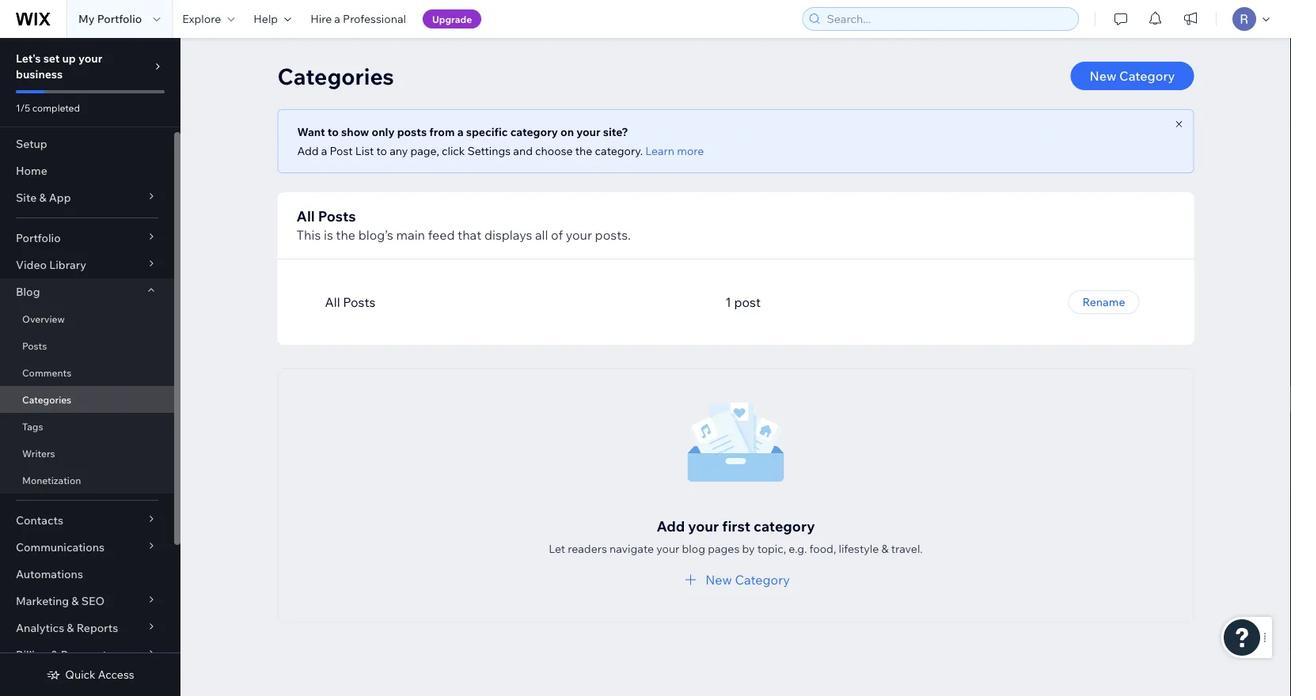 Task type: vqa. For each thing, say whether or not it's contained in the screenshot.
& for App
yes



Task type: locate. For each thing, give the bounding box(es) containing it.
0 vertical spatial add
[[297, 144, 319, 158]]

1 horizontal spatial categories
[[277, 62, 394, 90]]

all inside all posts this is the blog's main feed that displays all of your posts.
[[296, 207, 315, 225]]

0 horizontal spatial category
[[510, 125, 558, 139]]

0 vertical spatial new category button
[[1071, 62, 1194, 90]]

quick access
[[65, 668, 134, 682]]

1 vertical spatial new category button
[[682, 570, 790, 589]]

all down is
[[325, 294, 340, 310]]

& inside popup button
[[67, 621, 74, 635]]

marketing & seo button
[[0, 588, 174, 615]]

completed
[[32, 102, 80, 114]]

1 vertical spatial a
[[457, 125, 464, 139]]

0 horizontal spatial to
[[328, 125, 339, 139]]

Search... field
[[822, 8, 1073, 30]]

navigate
[[610, 542, 654, 556]]

1 vertical spatial all
[[325, 294, 340, 310]]

0 vertical spatial a
[[334, 12, 340, 26]]

let
[[549, 542, 565, 556]]

hire a professional
[[310, 12, 406, 26]]

1 vertical spatial portfolio
[[16, 231, 61, 245]]

rename
[[1083, 295, 1125, 309]]

0 vertical spatial category
[[1119, 68, 1175, 84]]

0 horizontal spatial a
[[321, 144, 327, 158]]

1 horizontal spatial a
[[334, 12, 340, 26]]

a right from
[[457, 125, 464, 139]]

0 vertical spatial portfolio
[[97, 12, 142, 26]]

your inside want to show only posts from a specific category on your site? add a post list to any page, click settings and choose the category. learn more
[[577, 125, 600, 139]]

& for reports
[[67, 621, 74, 635]]

0 vertical spatial posts
[[318, 207, 356, 225]]

category
[[1119, 68, 1175, 84], [735, 572, 790, 588]]

business
[[16, 67, 63, 81]]

site & app
[[16, 191, 71, 205]]

0 horizontal spatial categories
[[22, 394, 71, 406]]

1 vertical spatial add
[[657, 517, 685, 535]]

any
[[390, 144, 408, 158]]

e.g.
[[789, 542, 807, 556]]

1 horizontal spatial new category
[[1090, 68, 1175, 84]]

monetization
[[22, 475, 81, 486]]

learn
[[645, 144, 675, 158]]

a right hire
[[334, 12, 340, 26]]

quick
[[65, 668, 96, 682]]

2 vertical spatial a
[[321, 144, 327, 158]]

0 horizontal spatial new
[[705, 572, 732, 588]]

& left "reports"
[[67, 621, 74, 635]]

1 horizontal spatial category
[[754, 517, 815, 535]]

2 vertical spatial posts
[[22, 340, 47, 352]]

new
[[1090, 68, 1117, 84], [705, 572, 732, 588]]

portfolio
[[97, 12, 142, 26], [16, 231, 61, 245]]

the right 'choose'
[[575, 144, 592, 158]]

2 horizontal spatial a
[[457, 125, 464, 139]]

1 vertical spatial category
[[735, 572, 790, 588]]

& right billing
[[51, 648, 58, 662]]

blog
[[16, 285, 40, 299]]

0 vertical spatial category
[[510, 125, 558, 139]]

all up this
[[296, 207, 315, 225]]

professional
[[343, 12, 406, 26]]

1 vertical spatial new category
[[705, 572, 790, 588]]

0 vertical spatial new
[[1090, 68, 1117, 84]]

explore
[[182, 12, 221, 26]]

portfolio right my
[[97, 12, 142, 26]]

add down the want
[[297, 144, 319, 158]]

1 vertical spatial posts
[[343, 294, 375, 310]]

marketing & seo
[[16, 595, 105, 608]]

category up and
[[510, 125, 558, 139]]

set
[[43, 51, 60, 65]]

displays
[[484, 227, 532, 243]]

posts link
[[0, 332, 174, 359]]

up
[[62, 51, 76, 65]]

your inside all posts this is the blog's main feed that displays all of your posts.
[[566, 227, 592, 243]]

marketing
[[16, 595, 69, 608]]

new category button
[[1071, 62, 1194, 90], [682, 570, 790, 589]]

0 vertical spatial the
[[575, 144, 592, 158]]

your
[[78, 51, 102, 65], [577, 125, 600, 139], [566, 227, 592, 243], [688, 517, 719, 535], [656, 542, 680, 556]]

0 horizontal spatial add
[[297, 144, 319, 158]]

your right the up
[[78, 51, 102, 65]]

choose
[[535, 144, 573, 158]]

0 horizontal spatial category
[[735, 572, 790, 588]]

the inside want to show only posts from a specific category on your site? add a post list to any page, click settings and choose the category. learn more
[[575, 144, 592, 158]]

topic,
[[757, 542, 786, 556]]

& left travel.
[[881, 542, 889, 556]]

add inside the add your first category let readers navigate your blog pages by topic, e.g. food, lifestyle & travel.
[[657, 517, 685, 535]]

category.
[[595, 144, 643, 158]]

all
[[296, 207, 315, 225], [325, 294, 340, 310]]

your right of
[[566, 227, 592, 243]]

1 horizontal spatial all
[[325, 294, 340, 310]]

0 horizontal spatial new category button
[[682, 570, 790, 589]]

all posts
[[325, 294, 375, 310]]

categories down comments on the bottom of the page
[[22, 394, 71, 406]]

click
[[442, 144, 465, 158]]

portfolio up video
[[16, 231, 61, 245]]

want
[[297, 125, 325, 139]]

&
[[39, 191, 46, 205], [881, 542, 889, 556], [72, 595, 79, 608], [67, 621, 74, 635], [51, 648, 58, 662]]

from
[[429, 125, 455, 139]]

reports
[[77, 621, 118, 635]]

the right is
[[336, 227, 356, 243]]

posts inside sidebar element
[[22, 340, 47, 352]]

to up post
[[328, 125, 339, 139]]

0 horizontal spatial all
[[296, 207, 315, 225]]

video
[[16, 258, 47, 272]]

& for app
[[39, 191, 46, 205]]

0 horizontal spatial portfolio
[[16, 231, 61, 245]]

& left seo
[[72, 595, 79, 608]]

1 vertical spatial category
[[754, 517, 815, 535]]

posts
[[318, 207, 356, 225], [343, 294, 375, 310], [22, 340, 47, 352]]

1 horizontal spatial category
[[1119, 68, 1175, 84]]

to left any in the top left of the page
[[376, 144, 387, 158]]

feed
[[428, 227, 455, 243]]

tags
[[22, 421, 43, 433]]

to
[[328, 125, 339, 139], [376, 144, 387, 158]]

add up 'blog' on the bottom
[[657, 517, 685, 535]]

categories inside sidebar element
[[22, 394, 71, 406]]

posts inside all posts this is the blog's main feed that displays all of your posts.
[[318, 207, 356, 225]]

your inside let's set up your business
[[78, 51, 102, 65]]

& inside dropdown button
[[51, 648, 58, 662]]

1 horizontal spatial the
[[575, 144, 592, 158]]

posts for all posts this is the blog's main feed that displays all of your posts.
[[318, 207, 356, 225]]

posts down blog's
[[343, 294, 375, 310]]

category
[[510, 125, 558, 139], [754, 517, 815, 535]]

0 horizontal spatial the
[[336, 227, 356, 243]]

sidebar element
[[0, 38, 180, 697]]

all for all posts
[[325, 294, 340, 310]]

1 vertical spatial categories
[[22, 394, 71, 406]]

comments link
[[0, 359, 174, 386]]

categories
[[277, 62, 394, 90], [22, 394, 71, 406]]

your right on
[[577, 125, 600, 139]]

food,
[[810, 542, 836, 556]]

1 vertical spatial to
[[376, 144, 387, 158]]

library
[[49, 258, 86, 272]]

0 vertical spatial categories
[[277, 62, 394, 90]]

pages
[[708, 542, 740, 556]]

post
[[330, 144, 353, 158]]

& for seo
[[72, 595, 79, 608]]

upgrade button
[[423, 9, 481, 28]]

posts.
[[595, 227, 631, 243]]

all for all posts this is the blog's main feed that displays all of your posts.
[[296, 207, 315, 225]]

0 horizontal spatial new category
[[705, 572, 790, 588]]

0 vertical spatial all
[[296, 207, 315, 225]]

categories up show
[[277, 62, 394, 90]]

1 horizontal spatial add
[[657, 517, 685, 535]]

comments
[[22, 367, 71, 379]]

new category
[[1090, 68, 1175, 84], [705, 572, 790, 588]]

category up topic,
[[754, 517, 815, 535]]

& right site
[[39, 191, 46, 205]]

the inside all posts this is the blog's main feed that displays all of your posts.
[[336, 227, 356, 243]]

a inside "link"
[[334, 12, 340, 26]]

help
[[254, 12, 278, 26]]

add inside want to show only posts from a specific category on your site? add a post list to any page, click settings and choose the category. learn more
[[297, 144, 319, 158]]

posts up is
[[318, 207, 356, 225]]

1 vertical spatial the
[[336, 227, 356, 243]]

1
[[725, 294, 731, 310]]

a left post
[[321, 144, 327, 158]]

posts down the overview
[[22, 340, 47, 352]]

portfolio inside popup button
[[16, 231, 61, 245]]

site
[[16, 191, 37, 205]]

1 horizontal spatial new
[[1090, 68, 1117, 84]]

communications
[[16, 541, 105, 555]]



Task type: describe. For each thing, give the bounding box(es) containing it.
first
[[722, 517, 751, 535]]

tags link
[[0, 413, 174, 440]]

learn more link
[[645, 144, 704, 158]]

automations link
[[0, 561, 174, 588]]

contacts button
[[0, 507, 174, 534]]

category inside want to show only posts from a specific category on your site? add a post list to any page, click settings and choose the category. learn more
[[510, 125, 558, 139]]

1/5 completed
[[16, 102, 80, 114]]

monetization link
[[0, 467, 174, 494]]

communications button
[[0, 534, 174, 561]]

my
[[78, 12, 95, 26]]

categories link
[[0, 386, 174, 413]]

1 horizontal spatial portfolio
[[97, 12, 142, 26]]

home
[[16, 164, 47, 178]]

1 horizontal spatial new category button
[[1071, 62, 1194, 90]]

specific
[[466, 125, 508, 139]]

want to show only posts from a specific category on your site? add a post list to any page, click settings and choose the category. learn more
[[297, 125, 704, 158]]

app
[[49, 191, 71, 205]]

portfolio button
[[0, 225, 174, 252]]

seo
[[81, 595, 105, 608]]

travel.
[[891, 542, 923, 556]]

only
[[372, 125, 395, 139]]

blog button
[[0, 279, 174, 306]]

overview
[[22, 313, 65, 325]]

list
[[355, 144, 374, 158]]

overview link
[[0, 306, 174, 332]]

setup
[[16, 137, 47, 151]]

& inside the add your first category let readers navigate your blog pages by topic, e.g. food, lifestyle & travel.
[[881, 542, 889, 556]]

home link
[[0, 158, 174, 184]]

access
[[98, 668, 134, 682]]

analytics
[[16, 621, 64, 635]]

1 vertical spatial new
[[705, 572, 732, 588]]

billing
[[16, 648, 48, 662]]

billing & payments button
[[0, 642, 174, 669]]

analytics & reports button
[[0, 615, 174, 642]]

by
[[742, 542, 755, 556]]

hire
[[310, 12, 332, 26]]

1/5
[[16, 102, 30, 114]]

posts for all posts
[[343, 294, 375, 310]]

post
[[734, 294, 761, 310]]

that
[[458, 227, 482, 243]]

setup link
[[0, 131, 174, 158]]

readers
[[568, 542, 607, 556]]

category inside the add your first category let readers navigate your blog pages by topic, e.g. food, lifestyle & travel.
[[754, 517, 815, 535]]

all
[[535, 227, 548, 243]]

blog's
[[358, 227, 393, 243]]

more
[[677, 144, 704, 158]]

and
[[513, 144, 533, 158]]

quick access button
[[46, 668, 134, 682]]

all posts this is the blog's main feed that displays all of your posts.
[[296, 207, 631, 243]]

& for payments
[[51, 648, 58, 662]]

analytics & reports
[[16, 621, 118, 635]]

your left 'blog' on the bottom
[[656, 542, 680, 556]]

page,
[[410, 144, 439, 158]]

rename button
[[1068, 291, 1140, 314]]

1 post
[[725, 294, 761, 310]]

main
[[396, 227, 425, 243]]

my portfolio
[[78, 12, 142, 26]]

is
[[324, 227, 333, 243]]

writers
[[22, 448, 55, 460]]

lifestyle
[[839, 542, 879, 556]]

video library button
[[0, 252, 174, 279]]

upgrade
[[432, 13, 472, 25]]

settings
[[468, 144, 511, 158]]

payments
[[61, 648, 112, 662]]

site & app button
[[0, 184, 174, 211]]

your up 'blog' on the bottom
[[688, 517, 719, 535]]

writers link
[[0, 440, 174, 467]]

video library
[[16, 258, 86, 272]]

posts
[[397, 125, 427, 139]]

billing & payments
[[16, 648, 112, 662]]

blog
[[682, 542, 705, 556]]

help button
[[244, 0, 301, 38]]

1 horizontal spatial to
[[376, 144, 387, 158]]

show
[[341, 125, 369, 139]]

this
[[296, 227, 321, 243]]

on
[[561, 125, 574, 139]]

0 vertical spatial to
[[328, 125, 339, 139]]

site?
[[603, 125, 628, 139]]

0 vertical spatial new category
[[1090, 68, 1175, 84]]

hire a professional link
[[301, 0, 416, 38]]

automations
[[16, 568, 83, 581]]

let's
[[16, 51, 41, 65]]

add your first category let readers navigate your blog pages by topic, e.g. food, lifestyle & travel.
[[549, 517, 923, 556]]



